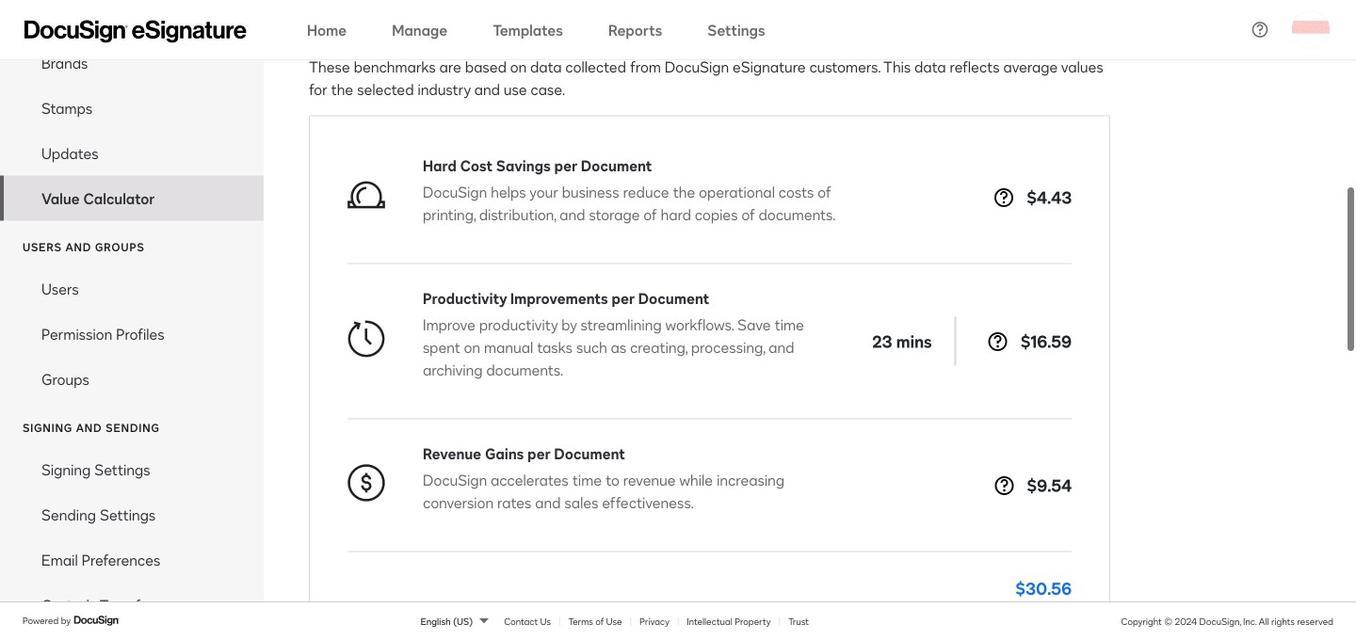 Task type: vqa. For each thing, say whether or not it's contained in the screenshot.
Inserisci parola chiave TEXT BOX
no



Task type: locate. For each thing, give the bounding box(es) containing it.
hard cost savings per document image
[[348, 176, 385, 214]]

docusign image
[[74, 613, 121, 628]]

account element
[[0, 0, 264, 221]]

signing and sending element
[[0, 447, 264, 641]]

docusign admin image
[[24, 20, 247, 43]]



Task type: describe. For each thing, give the bounding box(es) containing it.
revenue gains per document image
[[348, 464, 385, 502]]

your uploaded profile image image
[[1292, 11, 1330, 49]]

users and groups element
[[0, 266, 264, 402]]

productivity improvements per document image
[[348, 320, 385, 358]]



